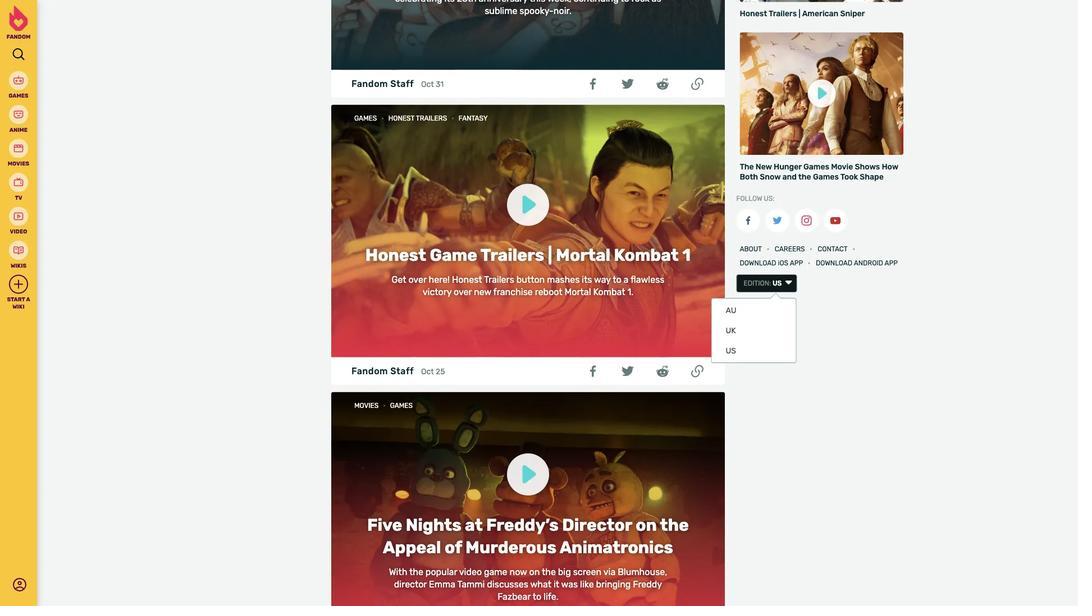 Task type: locate. For each thing, give the bounding box(es) containing it.
• for honest
[[382, 114, 384, 122]]

0 vertical spatial staff
[[391, 79, 414, 89]]

fandom staff link
[[352, 79, 416, 89], [352, 366, 416, 377]]

31
[[436, 80, 444, 89]]

staff left oct 31
[[391, 79, 414, 89]]

download
[[740, 259, 777, 267], [816, 259, 853, 267]]

1 fandom staff link from the top
[[352, 79, 416, 89]]

uk
[[726, 326, 736, 335]]

download for download ios app
[[740, 259, 777, 267]]

trailers down oct 31
[[416, 114, 447, 122]]

1 horizontal spatial movies link
[[352, 402, 383, 410]]

download down contact link
[[816, 259, 853, 267]]

app
[[790, 259, 803, 267], [885, 259, 898, 267]]

fandom for oct 25
[[352, 366, 388, 377]]

1 fandom from the top
[[352, 79, 388, 89]]

2 fandom staff link from the top
[[352, 366, 416, 377]]

oct left 25
[[421, 367, 434, 377]]

0 horizontal spatial app
[[790, 259, 803, 267]]

1 vertical spatial to
[[533, 592, 542, 603]]

video link
[[0, 207, 37, 235]]

appeal
[[383, 538, 441, 558]]

1 vertical spatial fandom staff link
[[352, 366, 416, 377]]

0 vertical spatial fandom staff link
[[352, 79, 416, 89]]

0 vertical spatial oct
[[421, 80, 434, 89]]

movies
[[8, 160, 29, 167], [354, 402, 379, 410]]

fandom staff for oct 25
[[352, 366, 414, 377]]

2 vertical spatial games link
[[387, 402, 416, 410]]

a
[[624, 274, 629, 285], [26, 296, 30, 303]]

1 vertical spatial us
[[726, 346, 736, 356]]

fandom staff link for oct 25
[[352, 366, 416, 377]]

start a wiki link
[[0, 275, 37, 310]]

mortal inside the get over here! honest trailers button mashes its way to a flawless victory over new franchise reboot mortal kombat 1.
[[565, 287, 591, 297]]

1 vertical spatial oct
[[421, 367, 434, 377]]

1 horizontal spatial app
[[885, 259, 898, 267]]

1 vertical spatial on
[[529, 567, 540, 578]]

app right android
[[885, 259, 898, 267]]

download down about link
[[740, 259, 777, 267]]

1 vertical spatial games link
[[352, 114, 382, 122]]

trailers up franchise
[[484, 274, 514, 285]]

on up what
[[529, 567, 540, 578]]

freddy's
[[487, 515, 559, 535]]

oct 25
[[421, 367, 445, 377]]

2 app from the left
[[885, 259, 898, 267]]

staff left oct 25
[[391, 366, 414, 377]]

1 vertical spatial |
[[548, 245, 553, 265]]

fandom staff link up the movies • games
[[352, 366, 416, 377]]

video
[[459, 567, 482, 578]]

1 oct from the top
[[421, 80, 434, 89]]

get over here! honest trailers button mashes its way to a flawless victory over new franchise reboot mortal kombat 1.
[[392, 274, 665, 297]]

mortal
[[556, 245, 611, 265], [565, 287, 591, 297]]

murderous
[[466, 538, 557, 558]]

snow
[[760, 172, 781, 181]]

honest inside the get over here! honest trailers button mashes its way to a flawless victory over new franchise reboot mortal kombat 1.
[[452, 274, 482, 285]]

1 vertical spatial movies
[[354, 402, 379, 410]]

1 horizontal spatial movies
[[354, 402, 379, 410]]

oct left 31
[[421, 80, 434, 89]]

0 horizontal spatial download
[[740, 259, 777, 267]]

shape
[[860, 172, 884, 181]]

1 vertical spatial fandom staff
[[352, 366, 414, 377]]

0 vertical spatial |
[[799, 9, 801, 18]]

edition:
[[744, 280, 771, 288]]

honest game trailers | mortal kombat 1
[[366, 245, 691, 265]]

tv link
[[0, 173, 37, 201]]

mortal up its
[[556, 245, 611, 265]]

us:
[[764, 195, 775, 203]]

oct 31
[[421, 80, 444, 89]]

games link for the left movies 'link'
[[0, 71, 37, 99]]

1 horizontal spatial a
[[624, 274, 629, 285]]

a up 1.
[[624, 274, 629, 285]]

over right get
[[409, 274, 427, 285]]

0 horizontal spatial a
[[26, 296, 30, 303]]

au
[[726, 306, 737, 315]]

0 horizontal spatial us
[[726, 346, 736, 356]]

1
[[683, 245, 691, 265]]

follow us:
[[737, 195, 775, 203]]

1 vertical spatial over
[[454, 287, 472, 297]]

honest trailers | american sniper link
[[740, 0, 904, 25]]

1 horizontal spatial on
[[636, 515, 657, 535]]

kombat down way
[[593, 287, 626, 297]]

ios
[[778, 259, 789, 267]]

0 vertical spatial to
[[613, 274, 622, 285]]

0 vertical spatial fandom
[[352, 79, 388, 89]]

bringing
[[596, 580, 631, 590]]

• for games
[[383, 402, 386, 410]]

to right way
[[613, 274, 622, 285]]

0 horizontal spatial movies
[[8, 160, 29, 167]]

2 oct from the top
[[421, 367, 434, 377]]

games • honest trailers • fantasy
[[354, 114, 488, 122]]

1 horizontal spatial us
[[773, 280, 782, 288]]

fandom staff
[[352, 79, 414, 89], [352, 366, 414, 377]]

mashes
[[547, 274, 580, 285]]

over left new
[[454, 287, 472, 297]]

mortal down its
[[565, 287, 591, 297]]

1 staff from the top
[[391, 79, 414, 89]]

1 horizontal spatial download
[[816, 259, 853, 267]]

1 vertical spatial mortal
[[565, 287, 591, 297]]

and
[[783, 172, 797, 181]]

edition: us
[[744, 280, 782, 288]]

over
[[409, 274, 427, 285], [454, 287, 472, 297]]

took
[[841, 172, 858, 181]]

0 vertical spatial movies link
[[0, 139, 37, 167]]

0 horizontal spatial games link
[[0, 71, 37, 99]]

movies link
[[0, 139, 37, 167], [352, 402, 383, 410]]

1 horizontal spatial to
[[613, 274, 622, 285]]

kombat inside the get over here! honest trailers button mashes its way to a flawless victory over new franchise reboot mortal kombat 1.
[[593, 287, 626, 297]]

| up mashes
[[548, 245, 553, 265]]

contact
[[818, 245, 848, 253]]

1 download from the left
[[740, 259, 777, 267]]

on inside the with the popular video game now on the big screen via blumhouse, director emma tammi discusses what it was like bringing freddy fazbear to life.
[[529, 567, 540, 578]]

1 vertical spatial staff
[[391, 366, 414, 377]]

1 vertical spatial fandom
[[352, 366, 388, 377]]

0 horizontal spatial on
[[529, 567, 540, 578]]

0 vertical spatial over
[[409, 274, 427, 285]]

fandom staff for oct 31
[[352, 79, 414, 89]]

start a wiki
[[7, 296, 30, 310]]

fandom
[[7, 33, 31, 40]]

oct
[[421, 80, 434, 89], [421, 367, 434, 377]]

0 vertical spatial kombat
[[614, 245, 679, 265]]

staff
[[391, 79, 414, 89], [391, 366, 414, 377]]

honest trailers link
[[386, 114, 452, 122]]

fandom staff up the movies • games
[[352, 366, 414, 377]]

start
[[7, 296, 25, 303]]

0 vertical spatial on
[[636, 515, 657, 535]]

kombat up flawless
[[614, 245, 679, 265]]

fandom staff link left oct 31
[[352, 79, 416, 89]]

download android app link
[[813, 259, 902, 267]]

1 app from the left
[[790, 259, 803, 267]]

2 staff from the top
[[391, 366, 414, 377]]

fazbear
[[498, 592, 531, 603]]

0 vertical spatial fandom staff
[[352, 79, 414, 89]]

fandom
[[352, 79, 388, 89], [352, 366, 388, 377]]

kombat
[[614, 245, 679, 265], [593, 287, 626, 297]]

0 horizontal spatial over
[[409, 274, 427, 285]]

app for download android app
[[885, 259, 898, 267]]

with the popular video game now on the big screen via blumhouse, director emma tammi discusses what it was like bringing freddy fazbear to life.
[[389, 567, 668, 603]]

app right ios on the top right
[[790, 259, 803, 267]]

careers link
[[772, 245, 809, 253]]

to inside the get over here! honest trailers button mashes its way to a flawless victory over new franchise reboot mortal kombat 1.
[[613, 274, 622, 285]]

staff for oct 25
[[391, 366, 414, 377]]

honest game trailers | mortal kombat 1 link
[[352, 244, 705, 267]]

1 vertical spatial movies link
[[352, 402, 383, 410]]

2 download from the left
[[816, 259, 853, 267]]

|
[[799, 9, 801, 18], [548, 245, 553, 265]]

at
[[465, 515, 483, 535]]

now
[[510, 567, 527, 578]]

honest
[[740, 9, 768, 18], [389, 114, 415, 122], [366, 245, 426, 265], [452, 274, 482, 285]]

game
[[430, 245, 478, 265]]

tammi
[[458, 580, 485, 590]]

1 fandom staff from the top
[[352, 79, 414, 89]]

fandom for oct 31
[[352, 79, 388, 89]]

0 horizontal spatial movies link
[[0, 139, 37, 167]]

trailers inside the get over here! honest trailers button mashes its way to a flawless victory over new franchise reboot mortal kombat 1.
[[484, 274, 514, 285]]

movies for movies
[[8, 160, 29, 167]]

a inside the start a wiki
[[26, 296, 30, 303]]

to
[[613, 274, 622, 285], [533, 592, 542, 603]]

us down uk
[[726, 346, 736, 356]]

1 horizontal spatial games link
[[352, 114, 382, 122]]

fandom link
[[2, 6, 35, 40]]

way
[[594, 274, 611, 285]]

on up animatronics
[[636, 515, 657, 535]]

0 horizontal spatial to
[[533, 592, 542, 603]]

1 vertical spatial kombat
[[593, 287, 626, 297]]

games link for honest trailers link
[[352, 114, 382, 122]]

0 vertical spatial games link
[[0, 71, 37, 99]]

0 vertical spatial a
[[624, 274, 629, 285]]

1 vertical spatial a
[[26, 296, 30, 303]]

a right start
[[26, 296, 30, 303]]

on
[[636, 515, 657, 535], [529, 567, 540, 578]]

us
[[773, 280, 782, 288], [726, 346, 736, 356]]

| left american
[[799, 9, 801, 18]]

25
[[436, 367, 445, 377]]

0 vertical spatial movies
[[8, 160, 29, 167]]

2 fandom staff from the top
[[352, 366, 414, 377]]

us right edition:
[[773, 280, 782, 288]]

to down what
[[533, 592, 542, 603]]

movies for movies • games
[[354, 402, 379, 410]]

new
[[474, 287, 492, 297]]

2 fandom from the top
[[352, 366, 388, 377]]

to inside the with the popular video game now on the big screen via blumhouse, director emma tammi discusses what it was like bringing freddy fazbear to life.
[[533, 592, 542, 603]]

fandom staff up honest trailers link
[[352, 79, 414, 89]]



Task type: vqa. For each thing, say whether or not it's contained in the screenshot.
'platforming'
no



Task type: describe. For each thing, give the bounding box(es) containing it.
trailers up "button"
[[481, 245, 545, 265]]

follow
[[737, 195, 763, 203]]

popular
[[426, 567, 457, 578]]

both
[[740, 172, 758, 181]]

screen
[[573, 567, 602, 578]]

emma
[[429, 580, 456, 590]]

video
[[10, 228, 27, 235]]

franchise
[[494, 287, 533, 297]]

how
[[882, 162, 899, 171]]

a inside the get over here! honest trailers button mashes its way to a flawless victory over new franchise reboot mortal kombat 1.
[[624, 274, 629, 285]]

app for download ios app
[[790, 259, 803, 267]]

1.
[[628, 287, 634, 297]]

flawless
[[631, 274, 665, 285]]

sniper
[[841, 9, 865, 18]]

with
[[389, 567, 408, 578]]

the inside the new hunger games movie shows how both snow and the games took shape
[[799, 172, 812, 181]]

it
[[554, 580, 560, 590]]

wiki
[[13, 303, 25, 310]]

big
[[558, 567, 571, 578]]

its
[[582, 274, 592, 285]]

oct for oct 31
[[421, 80, 434, 89]]

hunger
[[774, 162, 802, 171]]

was
[[562, 580, 578, 590]]

staff for oct 31
[[391, 79, 414, 89]]

0 horizontal spatial |
[[548, 245, 553, 265]]

fandom staff link for oct 31
[[352, 79, 416, 89]]

about
[[740, 245, 762, 253]]

via
[[604, 567, 616, 578]]

get
[[392, 274, 406, 285]]

0 vertical spatial us
[[773, 280, 782, 288]]

the new hunger games movie shows how both snow and the games took shape
[[740, 162, 899, 181]]

honest trailers | american sniper
[[740, 9, 865, 18]]

of
[[445, 538, 462, 558]]

the inside five nights at freddy's director on the appeal of murderous animatronics
[[660, 515, 689, 535]]

what
[[531, 580, 552, 590]]

fantasy
[[459, 114, 488, 122]]

discusses
[[487, 580, 529, 590]]

five nights at freddy's director on the appeal of murderous animatronics link
[[352, 514, 705, 560]]

contact link
[[815, 245, 851, 253]]

the new hunger games movie shows how both snow and the games took shape link
[[740, 32, 904, 189]]

about link
[[737, 245, 766, 253]]

movies • games
[[354, 402, 413, 410]]

nights
[[406, 515, 462, 535]]

anime
[[9, 126, 28, 133]]

american
[[803, 9, 839, 18]]

button
[[517, 274, 545, 285]]

1 horizontal spatial |
[[799, 9, 801, 18]]

download ios app
[[740, 259, 803, 267]]

wikis
[[11, 262, 26, 269]]

0 vertical spatial mortal
[[556, 245, 611, 265]]

android
[[854, 259, 884, 267]]

2 horizontal spatial games link
[[387, 402, 416, 410]]

reboot
[[535, 287, 563, 297]]

oct for oct 25
[[421, 367, 434, 377]]

animatronics
[[560, 538, 674, 558]]

download android app
[[816, 259, 898, 267]]

1 horizontal spatial over
[[454, 287, 472, 297]]

trailers left american
[[769, 9, 797, 18]]

anime link
[[0, 105, 37, 133]]

new
[[756, 162, 772, 171]]

tv
[[15, 194, 22, 201]]

the
[[740, 162, 754, 171]]

careers
[[775, 245, 805, 253]]

blumhouse,
[[618, 567, 668, 578]]

freddy
[[633, 580, 662, 590]]

movie
[[832, 162, 854, 171]]

five nights at freddy's director on the appeal of murderous animatronics
[[367, 515, 689, 558]]

download ios app link
[[737, 259, 807, 267]]

five
[[367, 515, 402, 535]]

like
[[580, 580, 594, 590]]

here!
[[429, 274, 450, 285]]

director
[[394, 580, 427, 590]]

download for download android app
[[816, 259, 853, 267]]

on inside five nights at freddy's director on the appeal of murderous animatronics
[[636, 515, 657, 535]]

shows
[[855, 162, 880, 171]]

director
[[563, 515, 632, 535]]

life.
[[544, 592, 559, 603]]



